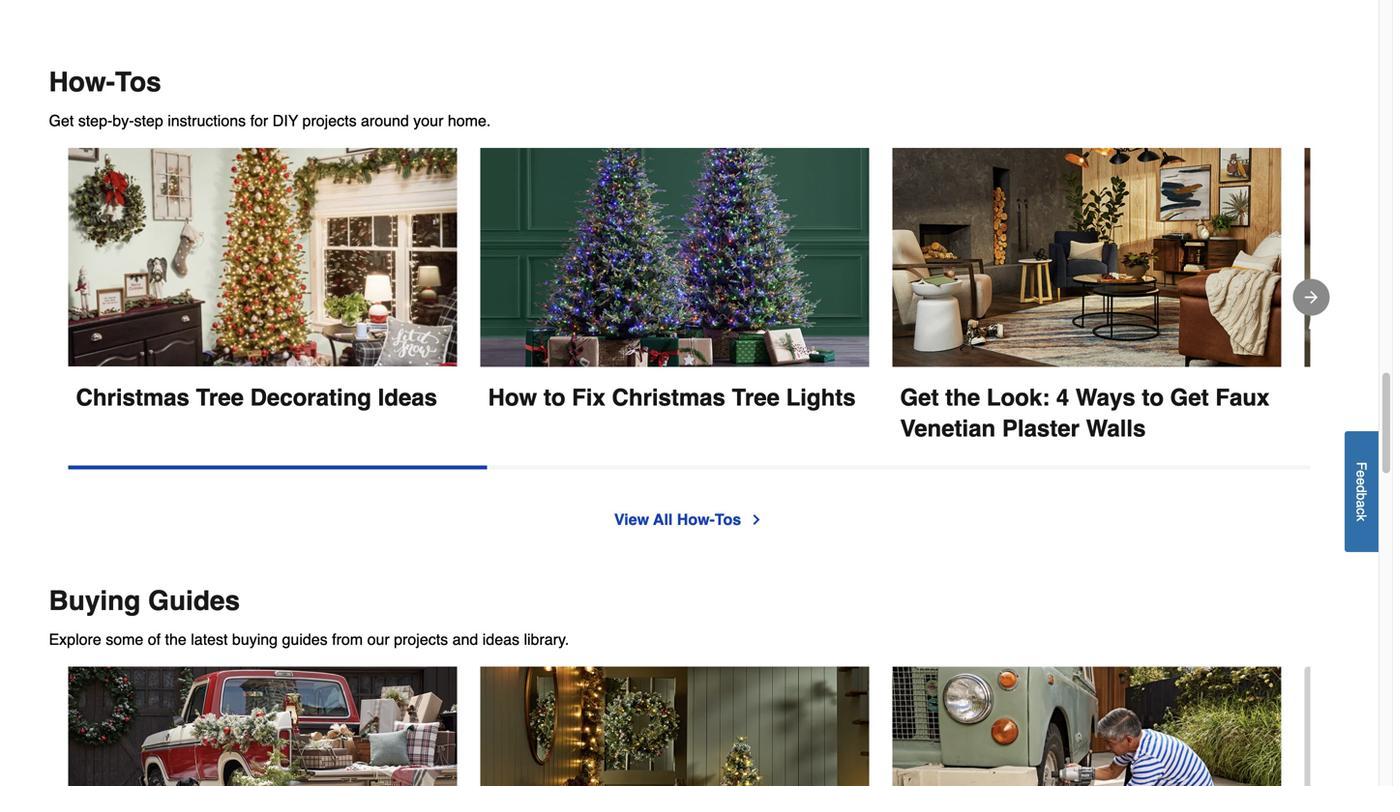 Task type: locate. For each thing, give the bounding box(es) containing it.
1 horizontal spatial tos
[[715, 511, 741, 529]]

ideas
[[378, 385, 437, 411]]

to right ways
[[1142, 385, 1164, 411]]

1 tree from the left
[[196, 385, 244, 411]]

0 vertical spatial how-
[[49, 67, 115, 98]]

1 e from the top
[[1354, 470, 1370, 478]]

0 vertical spatial the
[[946, 385, 980, 411]]

tos up step
[[115, 67, 161, 98]]

0 horizontal spatial projects
[[302, 112, 357, 130]]

ideas
[[483, 631, 520, 649]]

buying guides
[[49, 586, 240, 617]]

diy
[[273, 112, 298, 130]]

0 vertical spatial projects
[[302, 112, 357, 130]]

how- up the step-
[[49, 67, 115, 98]]

tree
[[196, 385, 244, 411], [732, 385, 780, 411]]

a man in a striped blue and white t-shirt fixing a tire. image
[[893, 667, 1282, 787]]

e
[[1354, 470, 1370, 478], [1354, 478, 1370, 486]]

0 horizontal spatial get
[[49, 112, 74, 130]]

1 horizontal spatial projects
[[394, 631, 448, 649]]

get for get step-by-step instructions for diy projects around your home.
[[49, 112, 74, 130]]

get left faux
[[1171, 385, 1209, 411]]

look:
[[987, 385, 1050, 411]]

1 horizontal spatial get
[[900, 385, 939, 411]]

view all how-tos
[[614, 511, 741, 529]]

our
[[367, 631, 390, 649]]

to inside how to fix christmas tree lights link
[[544, 385, 566, 411]]

tos left chevron right image
[[715, 511, 741, 529]]

tree left decorating
[[196, 385, 244, 411]]

1 to from the left
[[544, 385, 566, 411]]

latest
[[191, 631, 228, 649]]

0 horizontal spatial tos
[[115, 67, 161, 98]]

1 horizontal spatial christmas
[[612, 385, 726, 411]]

plaster
[[1002, 416, 1080, 442]]

2 horizontal spatial get
[[1171, 385, 1209, 411]]

how-tos
[[49, 67, 161, 98]]

f e e d b a c k
[[1354, 462, 1370, 522]]

explore some of the latest buying guides from our projects and ideas library.
[[49, 631, 569, 649]]

how-
[[49, 67, 115, 98], [677, 511, 715, 529]]

a video showing how to replace a holiday lightbulb and fuse. image
[[480, 148, 869, 368]]

0 horizontal spatial tree
[[196, 385, 244, 411]]

1 vertical spatial how-
[[677, 511, 715, 529]]

get the look: 4 ways to get faux venetian plaster walls
[[900, 385, 1276, 442]]

get left the step-
[[49, 112, 74, 130]]

get the look: 4 ways to get faux venetian plaster walls link
[[893, 148, 1282, 445]]

2 christmas from the left
[[612, 385, 726, 411]]

e up d
[[1354, 470, 1370, 478]]

projects
[[302, 112, 357, 130], [394, 631, 448, 649]]

tos
[[115, 67, 161, 98], [715, 511, 741, 529]]

f
[[1354, 462, 1370, 470]]

chevron right image
[[749, 513, 765, 528]]

lights
[[786, 385, 856, 411]]

2 tree from the left
[[732, 385, 780, 411]]

0 horizontal spatial the
[[165, 631, 187, 649]]

a
[[1354, 501, 1370, 508]]

step-
[[78, 112, 113, 130]]

christmas tree decorating ideas
[[76, 385, 437, 411]]

get for get the look: 4 ways to get faux venetian plaster walls
[[900, 385, 939, 411]]

get up venetian on the right bottom of the page
[[900, 385, 939, 411]]

d
[[1354, 486, 1370, 493]]

e up the b
[[1354, 478, 1370, 486]]

1 vertical spatial tos
[[715, 511, 741, 529]]

0 horizontal spatial christmas
[[76, 385, 190, 411]]

get step-by-step instructions for diy projects around your home.
[[49, 112, 491, 130]]

scrollbar
[[68, 466, 487, 470]]

library.
[[524, 631, 569, 649]]

1 horizontal spatial how-
[[677, 511, 715, 529]]

to left fix
[[544, 385, 566, 411]]

the right of
[[165, 631, 187, 649]]

how- right all
[[677, 511, 715, 529]]

view all how-tos link
[[614, 509, 765, 532]]

to
[[544, 385, 566, 411], [1142, 385, 1164, 411]]

and
[[452, 631, 478, 649]]

walls
[[1086, 416, 1146, 442]]

1 vertical spatial projects
[[394, 631, 448, 649]]

view
[[614, 511, 649, 529]]

1 horizontal spatial the
[[946, 385, 980, 411]]

4
[[1057, 385, 1069, 411]]

1 horizontal spatial tree
[[732, 385, 780, 411]]

projects right our
[[394, 631, 448, 649]]

projects right diy
[[302, 112, 357, 130]]

christmas
[[76, 385, 190, 411], [612, 385, 726, 411]]

1 christmas from the left
[[76, 385, 190, 411]]

a woman in a red plaid jacket shopping for a live christmas tree. image
[[1305, 667, 1393, 787]]

all
[[653, 511, 673, 529]]

0 horizontal spatial to
[[544, 385, 566, 411]]

a home entryway decorated for christmas with lighted wreath, garland, and a prelit christmas tree. image
[[480, 667, 869, 787]]

get
[[49, 112, 74, 130], [900, 385, 939, 411], [1171, 385, 1209, 411]]

the inside get the look: 4 ways to get faux venetian plaster walls
[[946, 385, 980, 411]]

your
[[413, 112, 444, 130]]

c
[[1354, 508, 1370, 515]]

tree left lights
[[732, 385, 780, 411]]

arrow right image
[[1302, 288, 1321, 307]]

a video demonstrating how to clean a dryer vent. image
[[1305, 148, 1393, 368]]

guides
[[148, 586, 240, 617]]

2 to from the left
[[1142, 385, 1164, 411]]

the
[[946, 385, 980, 411], [165, 631, 187, 649]]

the up venetian on the right bottom of the page
[[946, 385, 980, 411]]

1 horizontal spatial to
[[1142, 385, 1164, 411]]



Task type: describe. For each thing, give the bounding box(es) containing it.
by-
[[113, 112, 134, 130]]

how to fix christmas tree lights
[[488, 385, 856, 411]]

a video about 3 methods to add lights to a christmas tree. image
[[68, 148, 457, 368]]

how to fix christmas tree lights link
[[480, 148, 869, 414]]

for
[[250, 112, 268, 130]]

buying
[[49, 586, 141, 617]]

step
[[134, 112, 163, 130]]

how
[[488, 385, 537, 411]]

a black lab with a bow on its neck in front of a red pick up truck. image
[[68, 667, 457, 787]]

k
[[1354, 515, 1370, 522]]

buying
[[232, 631, 278, 649]]

0 vertical spatial tos
[[115, 67, 161, 98]]

of
[[148, 631, 161, 649]]

around
[[361, 112, 409, 130]]

ways
[[1076, 385, 1136, 411]]

home.
[[448, 112, 491, 130]]

christmas tree decorating ideas link
[[68, 148, 457, 414]]

2 e from the top
[[1354, 478, 1370, 486]]

a trendy room with a plaster look fireplace surround, wood slat accent wall and a modern chandelier. image
[[893, 148, 1282, 368]]

explore
[[49, 631, 101, 649]]

some
[[106, 631, 144, 649]]

b
[[1354, 493, 1370, 501]]

from
[[332, 631, 363, 649]]

f e e d b a c k button
[[1345, 431, 1379, 552]]

instructions
[[168, 112, 246, 130]]

1 vertical spatial the
[[165, 631, 187, 649]]

0 horizontal spatial how-
[[49, 67, 115, 98]]

venetian
[[900, 416, 996, 442]]

decorating
[[250, 385, 372, 411]]

tos inside view all how-tos link
[[715, 511, 741, 529]]

to inside get the look: 4 ways to get faux venetian plaster walls
[[1142, 385, 1164, 411]]

fix
[[572, 385, 606, 411]]

faux
[[1216, 385, 1270, 411]]

guides
[[282, 631, 328, 649]]



Task type: vqa. For each thing, say whether or not it's contained in the screenshot.
the topmost Warranty
no



